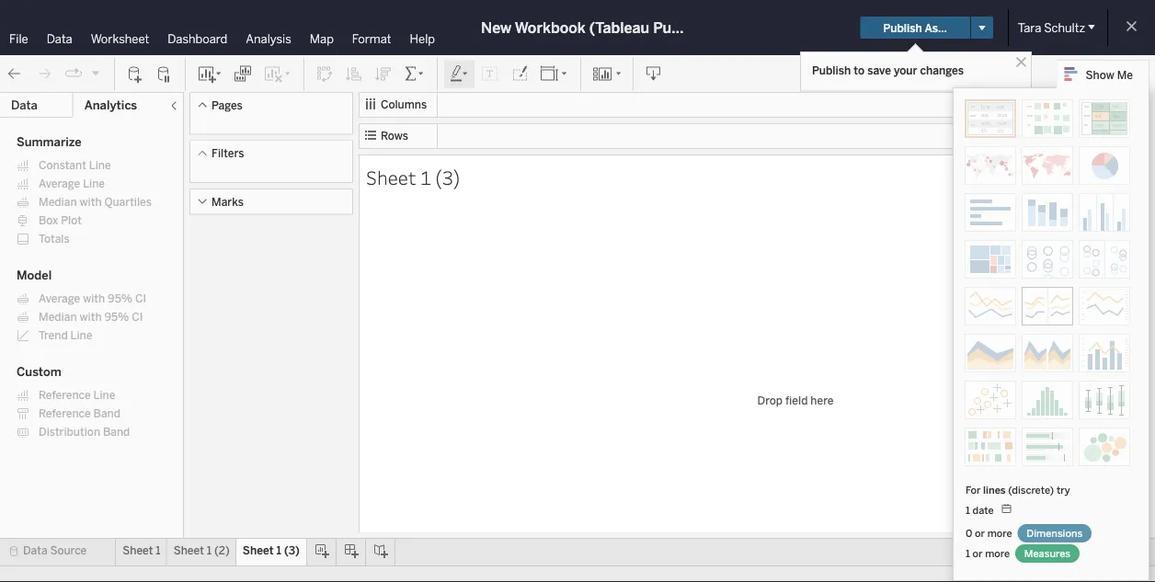 Task type: describe. For each thing, give the bounding box(es) containing it.
distribution band
[[39, 425, 130, 439]]

constant
[[39, 159, 86, 172]]

0 vertical spatial data
[[47, 31, 72, 46]]

sheet 1
[[123, 544, 161, 557]]

average for average with 95% ci
[[39, 292, 80, 305]]

1 horizontal spatial sheet 1 (3)
[[366, 164, 460, 189]]

analytics
[[84, 98, 137, 113]]

public)
[[653, 19, 702, 36]]

average line
[[39, 177, 105, 190]]

show labels image
[[481, 65, 499, 83]]

1 or more
[[966, 547, 1013, 560]]

here
[[811, 393, 834, 407]]

publish as... button
[[861, 17, 970, 39]]

box
[[39, 214, 58, 227]]

1 down 0
[[966, 547, 970, 560]]

1 date
[[966, 504, 997, 517]]

new
[[481, 19, 512, 36]]

with for median with 95% ci
[[80, 310, 102, 324]]

replay animation image
[[90, 67, 101, 78]]

to
[[854, 63, 865, 77]]

pause auto updates image
[[155, 65, 174, 83]]

median for median with quartiles
[[39, 195, 77, 209]]

summarize
[[17, 135, 81, 149]]

fit image
[[540, 65, 569, 83]]

1 vertical spatial data
[[11, 98, 38, 113]]

trend line
[[39, 329, 92, 342]]

totals image
[[404, 65, 426, 83]]

plot
[[61, 214, 82, 227]]

help
[[410, 31, 435, 46]]

(2)
[[214, 544, 230, 557]]

filters
[[212, 147, 244, 160]]

with for average with 95% ci
[[83, 292, 105, 305]]

your
[[894, 63, 918, 77]]

for lines (discrete) try
[[966, 484, 1070, 496]]

trend
[[39, 329, 68, 342]]

worksheet
[[91, 31, 149, 46]]

file
[[9, 31, 28, 46]]

1 right (2)
[[276, 544, 281, 557]]

more for 0 or more
[[988, 527, 1012, 540]]

undo image
[[6, 65, 24, 83]]

download image
[[645, 65, 663, 83]]

try
[[1057, 484, 1070, 496]]

new worksheet image
[[197, 65, 223, 83]]

with for median with quartiles
[[80, 195, 102, 209]]

median with quartiles
[[39, 195, 152, 209]]

publish for publish as...
[[884, 21, 922, 34]]

columns
[[381, 98, 427, 111]]

marks
[[212, 195, 244, 208]]

average for average line
[[39, 177, 80, 190]]

data source
[[23, 544, 87, 557]]

line for reference line
[[93, 389, 115, 402]]

line for average line
[[83, 177, 105, 190]]

1 down columns
[[420, 164, 431, 189]]

0 or more
[[966, 527, 1015, 540]]

95% for average with 95% ci
[[108, 292, 133, 305]]

measures
[[1025, 547, 1071, 560]]

line for trend line
[[70, 329, 92, 342]]

swap rows and columns image
[[316, 65, 334, 83]]

changes
[[920, 63, 964, 77]]

average with 95% ci
[[39, 292, 146, 305]]

format workbook image
[[511, 65, 529, 83]]

band for distribution band
[[103, 425, 130, 439]]

lines
[[983, 484, 1006, 496]]

new data source image
[[126, 65, 144, 83]]

dimensions
[[1027, 527, 1083, 540]]

(discrete)
[[1008, 484, 1054, 496]]

1 left "sheet 1 (2)"
[[156, 544, 161, 557]]

1 left "date"
[[966, 504, 970, 517]]

me
[[1117, 68, 1133, 81]]

totals
[[39, 232, 70, 246]]

sheet left "sheet 1 (2)"
[[123, 544, 153, 557]]

date
[[973, 504, 994, 517]]

show me button
[[1057, 60, 1150, 88]]

collapse image
[[168, 100, 179, 111]]

pages
[[212, 98, 243, 112]]

for
[[966, 484, 981, 496]]



Task type: vqa. For each thing, say whether or not it's contained in the screenshot.
bottommost Tableau
no



Task type: locate. For each thing, give the bounding box(es) containing it.
2 median from the top
[[39, 310, 77, 324]]

tara schultz
[[1018, 20, 1085, 35]]

2 vertical spatial data
[[23, 544, 47, 557]]

data up replay animation image
[[47, 31, 72, 46]]

sheet down rows
[[366, 164, 416, 189]]

as...
[[925, 21, 947, 34]]

publish to save your changes
[[812, 63, 964, 77]]

1 vertical spatial with
[[83, 292, 105, 305]]

1 vertical spatial median
[[39, 310, 77, 324]]

ci for average with 95% ci
[[135, 292, 146, 305]]

show me
[[1086, 68, 1133, 81]]

with
[[80, 195, 102, 209], [83, 292, 105, 305], [80, 310, 102, 324]]

average down constant
[[39, 177, 80, 190]]

sheet
[[366, 164, 416, 189], [123, 544, 153, 557], [174, 544, 204, 557], [243, 544, 274, 557]]

0 vertical spatial sheet 1 (3)
[[366, 164, 460, 189]]

0 horizontal spatial sheet 1 (3)
[[243, 544, 300, 557]]

with up median with 95% ci
[[83, 292, 105, 305]]

1 vertical spatial more
[[985, 547, 1010, 560]]

2 vertical spatial with
[[80, 310, 102, 324]]

1 vertical spatial reference
[[39, 407, 91, 420]]

model
[[17, 268, 52, 283]]

drop field here
[[758, 393, 834, 407]]

redo image
[[35, 65, 53, 83]]

1 vertical spatial ci
[[132, 310, 143, 324]]

sheet left (2)
[[174, 544, 204, 557]]

box plot
[[39, 214, 82, 227]]

0 horizontal spatial publish
[[812, 63, 851, 77]]

analysis
[[246, 31, 291, 46]]

or for 0
[[975, 527, 985, 540]]

sort ascending image
[[345, 65, 363, 83]]

sheet 1 (3) down rows
[[366, 164, 460, 189]]

average
[[39, 177, 80, 190], [39, 292, 80, 305]]

constant line
[[39, 159, 111, 172]]

source
[[50, 544, 87, 557]]

band for reference band
[[93, 407, 121, 420]]

1 horizontal spatial (3)
[[435, 164, 460, 189]]

line up median with quartiles
[[83, 177, 105, 190]]

ci for median with 95% ci
[[132, 310, 143, 324]]

median up box plot
[[39, 195, 77, 209]]

0 vertical spatial band
[[93, 407, 121, 420]]

highlight image
[[449, 65, 470, 83]]

quartiles
[[104, 195, 152, 209]]

publish for publish to save your changes
[[812, 63, 851, 77]]

format
[[352, 31, 391, 46]]

1 left (2)
[[207, 544, 212, 557]]

or
[[975, 527, 985, 540], [973, 547, 983, 560]]

data left "source"
[[23, 544, 47, 557]]

duplicate image
[[234, 65, 252, 83]]

or down 0 or more
[[973, 547, 983, 560]]

distribution
[[39, 425, 100, 439]]

reference up reference band
[[39, 389, 91, 402]]

dashboard
[[168, 31, 227, 46]]

0 horizontal spatial (3)
[[284, 544, 300, 557]]

band down reference band
[[103, 425, 130, 439]]

sheet right (2)
[[243, 544, 274, 557]]

2 average from the top
[[39, 292, 80, 305]]

1 reference from the top
[[39, 389, 91, 402]]

1 vertical spatial publish
[[812, 63, 851, 77]]

workbook
[[515, 19, 586, 36]]

data down undo icon
[[11, 98, 38, 113]]

average down model
[[39, 292, 80, 305]]

more down 0 or more
[[985, 547, 1010, 560]]

with down average with 95% ci
[[80, 310, 102, 324]]

0 vertical spatial more
[[988, 527, 1012, 540]]

band up distribution band
[[93, 407, 121, 420]]

sheet 1 (2)
[[174, 544, 230, 557]]

show
[[1086, 68, 1115, 81]]

publish left to
[[812, 63, 851, 77]]

show/hide cards image
[[592, 65, 622, 83]]

ci up median with 95% ci
[[135, 292, 146, 305]]

1 vertical spatial sheet 1 (3)
[[243, 544, 300, 557]]

1 vertical spatial or
[[973, 547, 983, 560]]

95% down average with 95% ci
[[104, 310, 129, 324]]

new workbook (tableau public)
[[481, 19, 702, 36]]

map
[[310, 31, 334, 46]]

1 vertical spatial 95%
[[104, 310, 129, 324]]

0 vertical spatial reference
[[39, 389, 91, 402]]

0 vertical spatial with
[[80, 195, 102, 209]]

95% for median with 95% ci
[[104, 310, 129, 324]]

or for 1
[[973, 547, 983, 560]]

save
[[868, 63, 891, 77]]

1 average from the top
[[39, 177, 80, 190]]

schultz
[[1044, 20, 1085, 35]]

line down median with 95% ci
[[70, 329, 92, 342]]

field
[[786, 393, 808, 407]]

reference band
[[39, 407, 121, 420]]

more for 1 or more
[[985, 547, 1010, 560]]

1 median from the top
[[39, 195, 77, 209]]

line for constant line
[[89, 159, 111, 172]]

reference
[[39, 389, 91, 402], [39, 407, 91, 420]]

1 vertical spatial (3)
[[284, 544, 300, 557]]

0 vertical spatial (3)
[[435, 164, 460, 189]]

ci
[[135, 292, 146, 305], [132, 310, 143, 324]]

0 vertical spatial or
[[975, 527, 985, 540]]

publish left as...
[[884, 21, 922, 34]]

1 vertical spatial average
[[39, 292, 80, 305]]

data
[[47, 31, 72, 46], [11, 98, 38, 113], [23, 544, 47, 557]]

publish inside button
[[884, 21, 922, 34]]

0 vertical spatial 95%
[[108, 292, 133, 305]]

replay animation image
[[64, 65, 83, 83]]

ci down average with 95% ci
[[132, 310, 143, 324]]

tara
[[1018, 20, 1042, 35]]

publish as...
[[884, 21, 947, 34]]

line up average line
[[89, 159, 111, 172]]

rows
[[381, 129, 408, 143]]

(tableau
[[590, 19, 650, 36]]

line
[[89, 159, 111, 172], [83, 177, 105, 190], [70, 329, 92, 342], [93, 389, 115, 402]]

or right 0
[[975, 527, 985, 540]]

95%
[[108, 292, 133, 305], [104, 310, 129, 324]]

0 vertical spatial median
[[39, 195, 77, 209]]

median up trend
[[39, 310, 77, 324]]

close image
[[1013, 53, 1030, 71]]

line up reference band
[[93, 389, 115, 402]]

median for median with 95% ci
[[39, 310, 77, 324]]

2 reference from the top
[[39, 407, 91, 420]]

more up 1 or more
[[988, 527, 1012, 540]]

0 vertical spatial ci
[[135, 292, 146, 305]]

clear sheet image
[[263, 65, 293, 83]]

1
[[420, 164, 431, 189], [966, 504, 970, 517], [156, 544, 161, 557], [207, 544, 212, 557], [276, 544, 281, 557], [966, 547, 970, 560]]

reference up distribution
[[39, 407, 91, 420]]

median with 95% ci
[[39, 310, 143, 324]]

with down average line
[[80, 195, 102, 209]]

median
[[39, 195, 77, 209], [39, 310, 77, 324]]

band
[[93, 407, 121, 420], [103, 425, 130, 439]]

reference line
[[39, 389, 115, 402]]

sheet 1 (3)
[[366, 164, 460, 189], [243, 544, 300, 557]]

1 vertical spatial band
[[103, 425, 130, 439]]

sheet 1 (3) right (2)
[[243, 544, 300, 557]]

95% up median with 95% ci
[[108, 292, 133, 305]]

reference for reference band
[[39, 407, 91, 420]]

0 vertical spatial publish
[[884, 21, 922, 34]]

reference for reference line
[[39, 389, 91, 402]]

0
[[966, 527, 973, 540]]

(3)
[[435, 164, 460, 189], [284, 544, 300, 557]]

0 vertical spatial average
[[39, 177, 80, 190]]

custom
[[17, 365, 61, 379]]

1 horizontal spatial publish
[[884, 21, 922, 34]]

publish
[[884, 21, 922, 34], [812, 63, 851, 77]]

drop
[[758, 393, 783, 407]]

sort descending image
[[374, 65, 393, 83]]

more
[[988, 527, 1012, 540], [985, 547, 1010, 560]]



